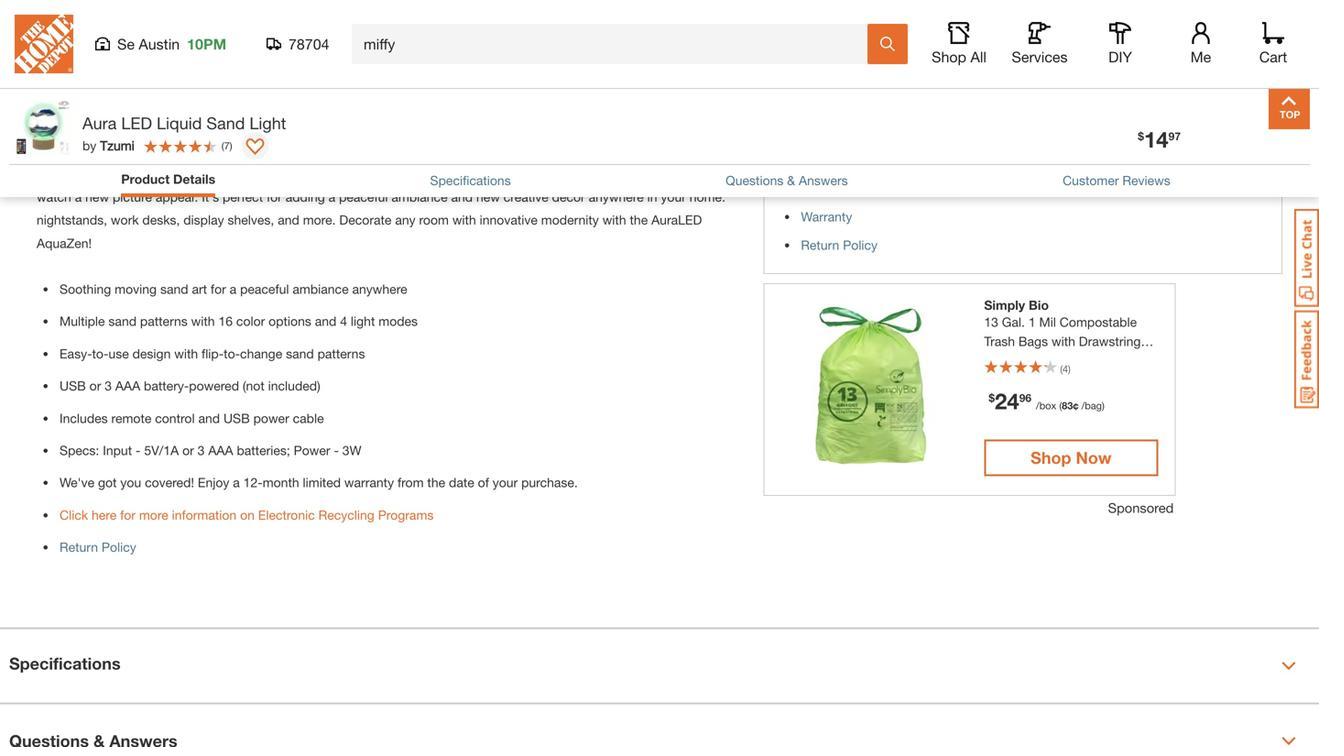 Task type: vqa. For each thing, say whether or not it's contained in the screenshot.
the topmost Savings
no



Task type: locate. For each thing, give the bounding box(es) containing it.
of up 'it's'
[[201, 166, 213, 181]]

a right create on the top
[[368, 166, 374, 181]]

0 horizontal spatial ambiance
[[293, 281, 349, 297]]

to- down 16 at the top of the page
[[224, 346, 240, 361]]

1 new from the left
[[85, 189, 109, 204]]

2 vertical spatial of
[[478, 475, 489, 490]]

( inside $ 24 96 /box ( 83 ¢ /bag )
[[1060, 400, 1063, 412]]

product up product image
[[9, 38, 72, 57]]

return down click
[[60, 539, 98, 555]]

1 vertical spatial light
[[511, 143, 540, 158]]

1 vertical spatial ambiance
[[293, 281, 349, 297]]

anywhere down rotate
[[589, 189, 644, 204]]

0 vertical spatial your
[[139, 143, 165, 158]]

product
[[9, 38, 72, 57], [121, 171, 170, 187]]

4 right friendly
[[1063, 363, 1069, 375]]

- left 3w
[[334, 443, 339, 458]]

patterns up design
[[140, 314, 188, 329]]

details left austin
[[76, 38, 130, 57]]

1 horizontal spatial $
[[1139, 130, 1145, 142]]

shop
[[932, 48, 967, 66], [1031, 448, 1072, 467]]

peaceful up 'decorate' at the left top
[[339, 189, 388, 204]]

1 horizontal spatial light
[[511, 143, 540, 158]]

1 horizontal spatial aquazen!
[[310, 143, 365, 158]]

2 horizontal spatial your
[[661, 189, 686, 204]]

0 vertical spatial picture
[[420, 166, 460, 181]]

$ inside $ 14 97
[[1139, 130, 1145, 142]]

13
[[985, 314, 999, 330]]

variety
[[160, 166, 198, 181]]

1
[[1029, 314, 1036, 330]]

with left flip- at top
[[174, 346, 198, 361]]

0 horizontal spatial aaa
[[115, 378, 140, 393]]

me
[[1191, 48, 1212, 66]]

0 vertical spatial from
[[592, 143, 618, 158]]

$ down count)
[[989, 391, 995, 404]]

0 vertical spatial return
[[801, 237, 840, 253]]

your left space
[[139, 143, 165, 158]]

return policy link down 'here'
[[60, 539, 136, 555]]

and down some
[[75, 166, 96, 181]]

specs: input - 5v/1a or 3 aaa batteries; power - 3w
[[60, 443, 362, 458]]

details
[[76, 38, 130, 57], [173, 171, 216, 187]]

customer
[[1063, 173, 1120, 188]]

for right the art
[[211, 281, 226, 297]]

aura led liquid sand light
[[82, 113, 286, 133]]

2 horizontal spatial sand
[[286, 346, 314, 361]]

4 left light
[[340, 314, 347, 329]]

( for 4
[[1061, 363, 1063, 375]]

78704 button
[[267, 35, 330, 53]]

) left display image
[[230, 140, 232, 151]]

ambiance
[[392, 189, 448, 204], [293, 281, 349, 297]]

soothing
[[60, 281, 111, 297]]

services
[[1012, 48, 1068, 66]]

2 vertical spatial sand
[[286, 346, 314, 361]]

ambiance up the any
[[392, 189, 448, 204]]

return policy for the left return policy link
[[60, 539, 136, 555]]

$ for 24
[[989, 391, 995, 404]]

1 vertical spatial $
[[989, 391, 995, 404]]

a up the 'multiple sand patterns with 16 color options and 4 light modes'
[[230, 281, 237, 297]]

simply bio 13 gal. 1 mil compostable trash bags with drawstring eco-friendly heavy-duty (30- count)
[[985, 297, 1154, 387]]

1 horizontal spatial shop
[[1031, 448, 1072, 467]]

electronic
[[258, 507, 315, 522]]

we've got you covered! enjoy a 12-month limited warranty from the date of your purchase.
[[60, 475, 578, 490]]

return down warranty
[[801, 237, 840, 253]]

input
[[103, 443, 132, 458]]

details up 'it's'
[[173, 171, 216, 187]]

0 vertical spatial to
[[124, 143, 136, 158]]

policy down 'here'
[[102, 539, 136, 555]]

1 horizontal spatial details
[[173, 171, 216, 187]]

0 horizontal spatial sand
[[109, 314, 137, 329]]

product details button
[[0, 11, 1320, 84], [121, 170, 216, 192], [121, 170, 216, 189]]

sand up included)
[[286, 346, 314, 361]]

questions & answers button
[[726, 171, 848, 190], [726, 171, 848, 190]]

product up appear.
[[121, 171, 170, 187]]

- right input
[[136, 443, 141, 458]]

picture down art at the top left of the page
[[420, 166, 460, 181]]

rotate
[[572, 166, 605, 181]]

0 vertical spatial specifications
[[430, 173, 511, 188]]

0 vertical spatial return policy link
[[801, 237, 878, 253]]

services button
[[1011, 22, 1070, 66]]

simply up gal.
[[985, 297, 1026, 313]]

0 horizontal spatial anywhere
[[352, 281, 408, 297]]

1 horizontal spatial aaa
[[208, 443, 233, 458]]

sand up 7
[[207, 113, 245, 133]]

1 horizontal spatial new
[[477, 189, 500, 204]]

for right 'here'
[[120, 507, 136, 522]]

3 down includes remote control and usb power cable
[[198, 443, 205, 458]]

1 vertical spatial details
[[173, 171, 216, 187]]

anywhere up light
[[352, 281, 408, 297]]

(30-
[[1132, 353, 1154, 368]]

0 horizontal spatial of
[[201, 166, 213, 181]]

1 vertical spatial patterns
[[318, 346, 365, 361]]

your right in
[[661, 189, 686, 204]]

the left the date
[[428, 475, 446, 490]]

simply inside simply bio 13 gal. 1 mil compostable trash bags with drawstring eco-friendly heavy-duty (30- count)
[[985, 297, 1026, 313]]

this
[[368, 143, 392, 158]]

bags
[[1019, 334, 1049, 349]]

every
[[463, 166, 494, 181]]

0 vertical spatial return policy
[[801, 237, 878, 253]]

1 horizontal spatial from
[[592, 143, 618, 158]]

with inside simply bio 13 gal. 1 mil compostable trash bags with drawstring eco-friendly heavy-duty (30- count)
[[1052, 334, 1076, 349]]

now
[[1077, 448, 1112, 467]]

0 vertical spatial (
[[222, 140, 224, 151]]

the right &
[[809, 181, 829, 196]]

questions
[[726, 173, 784, 188]]

or
[[90, 378, 101, 393], [182, 443, 194, 458]]

or up includes
[[90, 378, 101, 393]]

0 horizontal spatial light
[[250, 113, 286, 133]]

1 horizontal spatial to-
[[224, 346, 240, 361]]

) right ¢
[[1103, 400, 1105, 412]]

duty
[[1102, 353, 1128, 368]]

0 horizontal spatial to-
[[92, 346, 109, 361]]

return policy down 'here'
[[60, 539, 136, 555]]

policy down warranty
[[843, 237, 878, 253]]

0 vertical spatial $
[[1139, 130, 1145, 142]]

0 horizontal spatial details
[[76, 38, 130, 57]]

0 horizontal spatial from
[[398, 475, 424, 490]]

0 vertical spatial or
[[90, 378, 101, 393]]

return policy for the topmost return policy link
[[801, 237, 878, 253]]

1 horizontal spatial of
[[478, 475, 489, 490]]

aaa up the remote
[[115, 378, 140, 393]]

1 vertical spatial product
[[121, 171, 170, 187]]

for inside add some zen to your space with the auraled aquazen! this sand art led night light is made from different types of sands and features a variety of led rgb colors to create a unique picture every time. simply rotate the container and watch a new picture appear. it's perfect for adding a peaceful ambiance and new creative decor anywhere in your home: nightstands, work desks, display shelves, and more. decorate any room with innovative modernity with the auraled aquazen!
[[267, 189, 282, 204]]

simply down is
[[530, 166, 569, 181]]

the right rotate
[[609, 166, 627, 181]]

eco-
[[985, 353, 1012, 368]]

(
[[222, 140, 224, 151], [1061, 363, 1063, 375], [1060, 400, 1063, 412]]

96
[[1020, 391, 1032, 404]]

/bag
[[1082, 400, 1103, 412]]

1 vertical spatial (
[[1061, 363, 1063, 375]]

2 horizontal spatial led
[[449, 143, 473, 158]]

1 vertical spatial specifications
[[9, 654, 121, 673]]

0 horizontal spatial product
[[9, 38, 72, 57]]

1 vertical spatial for
[[211, 281, 226, 297]]

click here for more information on electronic recycling programs link
[[60, 507, 434, 522]]

shop left 'all' on the right top of the page
[[932, 48, 967, 66]]

to right zen
[[124, 143, 136, 158]]

container
[[631, 166, 684, 181]]

1 horizontal spatial 4
[[1063, 363, 1069, 375]]

led right art at the top left of the page
[[449, 143, 473, 158]]

0 vertical spatial policy
[[843, 237, 878, 253]]

a
[[150, 166, 156, 181], [368, 166, 374, 181], [75, 189, 82, 204], [329, 189, 336, 204], [230, 281, 237, 297], [233, 475, 240, 490]]

return policy down warranty
[[801, 237, 878, 253]]

1 horizontal spatial 3
[[198, 443, 205, 458]]

1 vertical spatial from
[[398, 475, 424, 490]]

) for ( 4 )
[[1069, 363, 1071, 375]]

1 horizontal spatial return policy
[[801, 237, 878, 253]]

includes
[[60, 410, 108, 426]]

led up the perfect
[[216, 166, 240, 181]]

0 vertical spatial of
[[707, 143, 718, 158]]

your right the date
[[493, 475, 518, 490]]

peaceful up color
[[240, 281, 289, 297]]

3 down 'use'
[[105, 378, 112, 393]]

the down in
[[630, 212, 648, 227]]

0 vertical spatial simply
[[530, 166, 569, 181]]

usb left power
[[224, 410, 250, 426]]

( 4 )
[[1061, 363, 1071, 375]]

new up nightstands,
[[85, 189, 109, 204]]

new down every
[[477, 189, 500, 204]]

from up rotate
[[592, 143, 618, 158]]

sand left the art
[[160, 281, 188, 297]]

auraled up colors
[[255, 143, 306, 158]]

with right room
[[453, 212, 476, 227]]

and up home:
[[688, 166, 709, 181]]

patterns down light
[[318, 346, 365, 361]]

warranty
[[345, 475, 394, 490]]

of right the date
[[478, 475, 489, 490]]

night
[[477, 143, 508, 158]]

0 vertical spatial sand
[[160, 281, 188, 297]]

the right ( 7 )
[[234, 143, 252, 158]]

1 horizontal spatial for
[[211, 281, 226, 297]]

for down rgb
[[267, 189, 282, 204]]

space
[[168, 143, 203, 158]]

0 horizontal spatial usb
[[60, 378, 86, 393]]

cart link
[[1254, 22, 1294, 66]]

recycling
[[319, 507, 375, 522]]

0 horizontal spatial new
[[85, 189, 109, 204]]

to-
[[92, 346, 109, 361], [224, 346, 240, 361]]

1 to- from the left
[[92, 346, 109, 361]]

sand up 'use'
[[109, 314, 137, 329]]

and right 'options'
[[315, 314, 337, 329]]

simply
[[530, 166, 569, 181], [985, 297, 1026, 313]]

24
[[995, 388, 1020, 414]]

and down adding
[[278, 212, 300, 227]]

0 vertical spatial aaa
[[115, 378, 140, 393]]

led up tzumi at left
[[121, 113, 152, 133]]

product details up appear.
[[121, 171, 216, 187]]

feedback link image
[[1295, 310, 1320, 409]]

policy
[[843, 237, 878, 253], [102, 539, 136, 555]]

$ inside $ 24 96 /box ( 83 ¢ /bag )
[[989, 391, 995, 404]]

from up programs
[[398, 475, 424, 490]]

What can we help you find today? search field
[[364, 25, 867, 63]]

sand up unique
[[396, 143, 426, 158]]

programs
[[378, 507, 434, 522]]

aquazen! down nightstands,
[[37, 235, 92, 250]]

0 vertical spatial anywhere
[[589, 189, 644, 204]]

10pm
[[187, 35, 227, 53]]

1 horizontal spatial usb
[[224, 410, 250, 426]]

cable
[[293, 410, 324, 426]]

batteries;
[[237, 443, 290, 458]]

a up more.
[[329, 189, 336, 204]]

-
[[136, 443, 141, 458], [334, 443, 339, 458]]

( left display image
[[222, 140, 224, 151]]

1 horizontal spatial ambiance
[[392, 189, 448, 204]]

drawstring
[[1080, 334, 1142, 349]]

information
[[172, 507, 237, 522]]

usb down easy-
[[60, 378, 86, 393]]

0 horizontal spatial patterns
[[140, 314, 188, 329]]

with down mil
[[1052, 334, 1076, 349]]

2 vertical spatial for
[[120, 507, 136, 522]]

1 vertical spatial picture
[[113, 189, 152, 204]]

light left is
[[511, 143, 540, 158]]

peaceful
[[339, 189, 388, 204], [240, 281, 289, 297]]

auraled
[[255, 143, 306, 158], [652, 212, 702, 227]]

different
[[622, 143, 668, 158]]

0 vertical spatial product
[[9, 38, 72, 57]]

product details up aura
[[9, 38, 130, 57]]

( right friendly
[[1061, 363, 1063, 375]]

patterns
[[140, 314, 188, 329], [318, 346, 365, 361]]

features
[[100, 166, 146, 181]]

2 - from the left
[[334, 443, 339, 458]]

picture up work
[[113, 189, 152, 204]]

or right 5v/1a at left
[[182, 443, 194, 458]]

aquazen! up create on the top
[[310, 143, 365, 158]]

1 vertical spatial your
[[661, 189, 686, 204]]

and
[[75, 166, 96, 181], [688, 166, 709, 181], [451, 189, 473, 204], [278, 212, 300, 227], [315, 314, 337, 329], [198, 410, 220, 426]]

) right friendly
[[1069, 363, 1071, 375]]

$ left 97
[[1139, 130, 1145, 142]]

made
[[556, 143, 588, 158]]

0 vertical spatial aquazen!
[[310, 143, 365, 158]]

shop left now
[[1031, 448, 1072, 467]]

$
[[1139, 130, 1145, 142], [989, 391, 995, 404]]

4
[[340, 314, 347, 329], [1063, 363, 1069, 375]]

0 horizontal spatial or
[[90, 378, 101, 393]]

0 horizontal spatial your
[[139, 143, 165, 158]]

1 vertical spatial return policy
[[60, 539, 136, 555]]

$ for 14
[[1139, 130, 1145, 142]]

power
[[254, 410, 289, 426]]

0 horizontal spatial 3
[[105, 378, 112, 393]]

aaa up enjoy
[[208, 443, 233, 458]]

0 vertical spatial auraled
[[255, 143, 306, 158]]

1 vertical spatial return policy link
[[60, 539, 136, 555]]

0 horizontal spatial peaceful
[[240, 281, 289, 297]]

( right the /box
[[1060, 400, 1063, 412]]

shop inside button
[[932, 48, 967, 66]]

ambiance up 'options'
[[293, 281, 349, 297]]

shop now button
[[985, 440, 1159, 476]]

return policy link down warranty
[[801, 237, 878, 253]]

to- down multiple
[[92, 346, 109, 361]]

sand
[[207, 113, 245, 133], [396, 143, 426, 158]]

0 vertical spatial )
[[230, 140, 232, 151]]

0 vertical spatial for
[[267, 189, 282, 204]]

0 horizontal spatial sand
[[207, 113, 245, 133]]

1 horizontal spatial simply
[[985, 297, 1026, 313]]

auraled down in
[[652, 212, 702, 227]]

0 horizontal spatial aquazen!
[[37, 235, 92, 250]]

friendly
[[1012, 353, 1057, 368]]

(not
[[243, 378, 265, 393]]

me button
[[1172, 22, 1231, 66]]

0 vertical spatial sand
[[207, 113, 245, 133]]

perfect
[[223, 189, 263, 204]]

limited
[[303, 475, 341, 490]]

1 horizontal spatial your
[[493, 475, 518, 490]]

of right types
[[707, 143, 718, 158]]

add some zen to your space with the auraled aquazen! this sand art led night light is made from different types of sands and features a variety of led rgb colors to create a unique picture every time. simply rotate the container and watch a new picture appear. it's perfect for adding a peaceful ambiance and new creative decor anywhere in your home: nightstands, work desks, display shelves, and more. decorate any room with innovative modernity with the auraled aquazen!
[[37, 143, 726, 250]]

1 vertical spatial led
[[449, 143, 473, 158]]

&
[[788, 173, 796, 188]]

1 horizontal spatial specifications
[[430, 173, 511, 188]]

display image
[[246, 138, 265, 157]]

1 vertical spatial product details
[[121, 171, 216, 187]]

of
[[707, 143, 718, 158], [201, 166, 213, 181], [478, 475, 489, 490]]

shop inside button
[[1031, 448, 1072, 467]]



Task type: describe. For each thing, give the bounding box(es) containing it.
1 vertical spatial aaa
[[208, 443, 233, 458]]

97
[[1169, 130, 1182, 142]]

12-
[[244, 475, 263, 490]]

0 horizontal spatial policy
[[102, 539, 136, 555]]

shop all button
[[930, 22, 989, 66]]

battery-
[[144, 378, 189, 393]]

caret image
[[1282, 734, 1297, 747]]

ambiance inside add some zen to your space with the auraled aquazen! this sand art led night light is made from different types of sands and features a variety of led rgb colors to create a unique picture every time. simply rotate the container and watch a new picture appear. it's perfect for adding a peaceful ambiance and new creative decor anywhere in your home: nightstands, work desks, display shelves, and more. decorate any room with innovative modernity with the auraled aquazen!
[[392, 189, 448, 204]]

customer reviews
[[1063, 173, 1171, 188]]

by tzumi
[[82, 138, 135, 153]]

0 horizontal spatial return policy link
[[60, 539, 136, 555]]

sand inside add some zen to your space with the auraled aquazen! this sand art led night light is made from different types of sands and features a variety of led rgb colors to create a unique picture every time. simply rotate the container and watch a new picture appear. it's perfect for adding a peaceful ambiance and new creative decor anywhere in your home: nightstands, work desks, display shelves, and more. decorate any room with innovative modernity with the auraled aquazen!
[[396, 143, 426, 158]]

$ 14 97
[[1139, 126, 1182, 152]]

you
[[120, 475, 141, 490]]

specs:
[[60, 443, 99, 458]]

se
[[117, 35, 135, 53]]

1 horizontal spatial auraled
[[652, 212, 702, 227]]

power
[[294, 443, 331, 458]]

1 horizontal spatial return
[[801, 237, 840, 253]]

some
[[64, 143, 95, 158]]

answers
[[799, 173, 848, 188]]

1 vertical spatial 4
[[1063, 363, 1069, 375]]

heavy-
[[1061, 353, 1102, 368]]

top button
[[1270, 88, 1311, 129]]

zen
[[99, 143, 121, 158]]

click
[[60, 507, 88, 522]]

month
[[263, 475, 299, 490]]

questions & answers
[[726, 173, 848, 188]]

in
[[648, 189, 658, 204]]

simply inside add some zen to your space with the auraled aquazen! this sand art led night light is made from different types of sands and features a variety of led rgb colors to create a unique picture every time. simply rotate the container and watch a new picture appear. it's perfect for adding a peaceful ambiance and new creative decor anywhere in your home: nightstands, work desks, display shelves, and more. decorate any room with innovative modernity with the auraled aquazen!
[[530, 166, 569, 181]]

includes remote control and usb power cable
[[60, 410, 324, 426]]

and down every
[[451, 189, 473, 204]]

warranty link
[[801, 209, 853, 224]]

13 gal. 1 mil compostable trash bags with drawstring eco-friendly heavy-duty (30-count) image
[[783, 298, 962, 477]]

diy button
[[1092, 22, 1150, 66]]

with right modernity
[[603, 212, 627, 227]]

shop all
[[932, 48, 987, 66]]

product image image
[[14, 97, 73, 157]]

unique
[[378, 166, 417, 181]]

0 horizontal spatial for
[[120, 507, 136, 522]]

on
[[240, 507, 255, 522]]

) inside $ 24 96 /box ( 83 ¢ /bag )
[[1103, 400, 1105, 412]]

art
[[429, 143, 446, 158]]

16
[[219, 314, 233, 329]]

0 vertical spatial 3
[[105, 378, 112, 393]]

with right space
[[206, 143, 230, 158]]

0 horizontal spatial specifications
[[9, 654, 121, 673]]

7
[[224, 140, 230, 151]]

warranty
[[801, 209, 853, 224]]

0 horizontal spatial return
[[60, 539, 98, 555]]

1 vertical spatial of
[[201, 166, 213, 181]]

modes
[[379, 314, 418, 329]]

) for ( 7 )
[[230, 140, 232, 151]]

adding
[[286, 189, 325, 204]]

the home depot logo image
[[15, 15, 73, 73]]

compostable
[[1060, 314, 1138, 330]]

( for 7
[[222, 140, 224, 151]]

display
[[184, 212, 224, 227]]

2 vertical spatial led
[[216, 166, 240, 181]]

1 vertical spatial peaceful
[[240, 281, 289, 297]]

1 horizontal spatial policy
[[843, 237, 878, 253]]

from inside add some zen to your space with the auraled aquazen! this sand art led night light is made from different types of sands and features a variety of led rgb colors to create a unique picture every time. simply rotate the container and watch a new picture appear. it's perfect for adding a peaceful ambiance and new creative decor anywhere in your home: nightstands, work desks, display shelves, and more. decorate any room with innovative modernity with the auraled aquazen!
[[592, 143, 618, 158]]

0 vertical spatial light
[[250, 113, 286, 133]]

anywhere inside add some zen to your space with the auraled aquazen! this sand art led night light is made from different types of sands and features a variety of led rgb colors to create a unique picture every time. simply rotate the container and watch a new picture appear. it's perfect for adding a peaceful ambiance and new creative decor anywhere in your home: nightstands, work desks, display shelves, and more. decorate any room with innovative modernity with the auraled aquazen!
[[589, 189, 644, 204]]

light inside add some zen to your space with the auraled aquazen! this sand art led night light is made from different types of sands and features a variety of led rgb colors to create a unique picture every time. simply rotate the container and watch a new picture appear. it's perfect for adding a peaceful ambiance and new creative decor anywhere in your home: nightstands, work desks, display shelves, and more. decorate any room with innovative modernity with the auraled aquazen!
[[511, 143, 540, 158]]

0 horizontal spatial auraled
[[255, 143, 306, 158]]

color
[[236, 314, 265, 329]]

usb or 3 aaa battery-powered (not included)
[[60, 378, 321, 393]]

0 vertical spatial usb
[[60, 378, 86, 393]]

types
[[672, 143, 703, 158]]

1 horizontal spatial picture
[[420, 166, 460, 181]]

easy-to-use design with flip-to-change sand patterns
[[60, 346, 365, 361]]

options
[[269, 314, 312, 329]]

1 vertical spatial to
[[313, 166, 325, 181]]

colors
[[275, 166, 310, 181]]

0 horizontal spatial picture
[[113, 189, 152, 204]]

moving
[[115, 281, 157, 297]]

$ 24 96 /box ( 83 ¢ /bag )
[[989, 388, 1105, 414]]

0 horizontal spatial to
[[124, 143, 136, 158]]

and up specs: input - 5v/1a or 3 aaa batteries; power - 3w
[[198, 410, 220, 426]]

1 vertical spatial anywhere
[[352, 281, 408, 297]]

multiple
[[60, 314, 105, 329]]

2 horizontal spatial of
[[707, 143, 718, 158]]

1 vertical spatial sand
[[109, 314, 137, 329]]

0 vertical spatial 4
[[340, 314, 347, 329]]

2 to- from the left
[[224, 346, 240, 361]]

0 vertical spatial product details
[[9, 38, 130, 57]]

a left 12- on the left bottom of the page
[[233, 475, 240, 490]]

modernity
[[542, 212, 599, 227]]

5v/1a
[[144, 443, 179, 458]]

manufacturer
[[832, 181, 915, 196]]

change
[[240, 346, 283, 361]]

2 new from the left
[[477, 189, 500, 204]]

0 horizontal spatial led
[[121, 113, 152, 133]]

home:
[[690, 189, 726, 204]]

gal.
[[1003, 314, 1026, 330]]

click here for more information on electronic recycling programs
[[60, 507, 434, 522]]

from the manufacturer
[[774, 181, 915, 196]]

by
[[82, 138, 97, 153]]

rgb
[[244, 166, 271, 181]]

peaceful inside add some zen to your space with the auraled aquazen! this sand art led night light is made from different types of sands and features a variety of led rgb colors to create a unique picture every time. simply rotate the container and watch a new picture appear. it's perfect for adding a peaceful ambiance and new creative decor anywhere in your home: nightstands, work desks, display shelves, and more. decorate any room with innovative modernity with the auraled aquazen!
[[339, 189, 388, 204]]

shop for shop now
[[1031, 448, 1072, 467]]

shop for shop all
[[932, 48, 967, 66]]

watch
[[37, 189, 71, 204]]

1 horizontal spatial or
[[182, 443, 194, 458]]

cart
[[1260, 48, 1288, 66]]

a up nightstands,
[[75, 189, 82, 204]]

multiple sand patterns with 16 color options and 4 light modes
[[60, 314, 418, 329]]

1 - from the left
[[136, 443, 141, 458]]

count)
[[985, 372, 1023, 387]]

aura
[[82, 113, 117, 133]]

sands
[[37, 166, 71, 181]]

1 horizontal spatial sand
[[160, 281, 188, 297]]

time.
[[498, 166, 526, 181]]

/box
[[1037, 400, 1057, 412]]

with left 16 at the top of the page
[[191, 314, 215, 329]]

decorate
[[340, 212, 392, 227]]

1 vertical spatial aquazen!
[[37, 235, 92, 250]]

live chat image
[[1295, 209, 1320, 307]]

included)
[[268, 378, 321, 393]]

flip-
[[202, 346, 224, 361]]

2 vertical spatial your
[[493, 475, 518, 490]]

art
[[192, 281, 207, 297]]

any
[[395, 212, 416, 227]]

all
[[971, 48, 987, 66]]

austin
[[139, 35, 180, 53]]

reviews
[[1123, 173, 1171, 188]]

1 horizontal spatial product
[[121, 171, 170, 187]]

purchase.
[[522, 475, 578, 490]]

a left variety
[[150, 166, 156, 181]]

nightstands,
[[37, 212, 107, 227]]

covered!
[[145, 475, 194, 490]]

it's
[[202, 189, 219, 204]]

1 horizontal spatial patterns
[[318, 346, 365, 361]]

shop now
[[1031, 448, 1112, 467]]

0 vertical spatial details
[[76, 38, 130, 57]]

mil
[[1040, 314, 1057, 330]]

got
[[98, 475, 117, 490]]

1 vertical spatial 3
[[198, 443, 205, 458]]

from
[[774, 181, 806, 196]]

bio
[[1029, 297, 1050, 313]]



